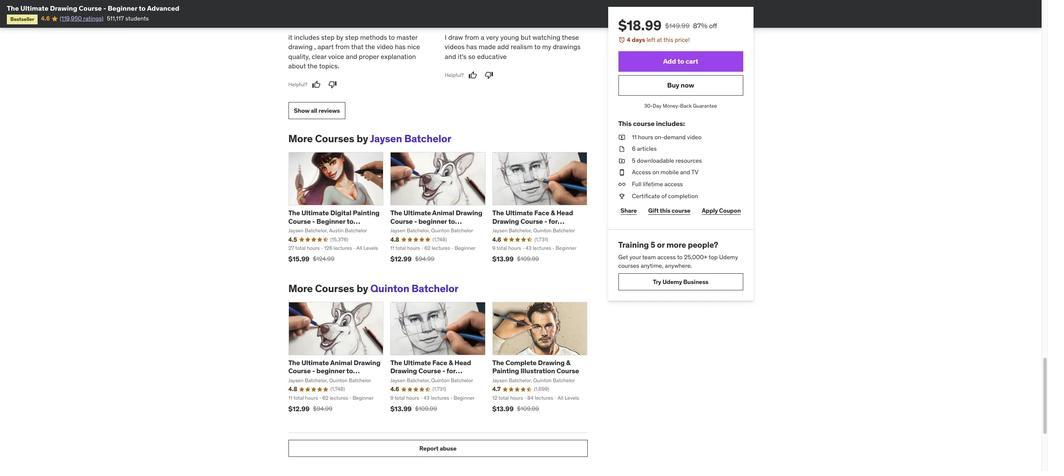 Task type: locate. For each thing, give the bounding box(es) containing it.
this right at
[[664, 36, 673, 44]]

5
[[632, 157, 636, 164], [651, 240, 655, 250]]

11 total hours for topmost "1748 reviews" element
[[390, 245, 420, 252]]

beginner for the bottom "1748 reviews" element
[[353, 395, 374, 401]]

drawing inside the complete drawing & painting illustration course jaysen batchelor, quinton batchelor
[[538, 359, 565, 367]]

udemy right try
[[663, 278, 682, 286]]

0 vertical spatial more
[[288, 132, 313, 145]]

1 horizontal spatial has
[[466, 42, 477, 51]]

2 xsmall image from the top
[[618, 192, 625, 201]]

all for the complete drawing & painting illustration course
[[558, 395, 563, 401]]

try
[[653, 278, 661, 286]]

helpful?
[[445, 72, 464, 78], [288, 81, 307, 88]]

access
[[665, 180, 683, 188], [657, 253, 676, 261]]

jaysen for 15376 reviews element
[[288, 227, 304, 234]]

the ultimate animal drawing course - beginner to advanced link for topmost "1748 reviews" element
[[390, 209, 482, 234]]

1 vertical spatial advanced
[[288, 225, 320, 234]]

face
[[534, 209, 549, 217], [432, 359, 447, 367]]

1 horizontal spatial udemy
[[719, 253, 738, 261]]

resources
[[676, 157, 702, 164]]

2 has from the left
[[466, 42, 477, 51]]

report
[[419, 445, 438, 452]]

has up so
[[466, 42, 477, 51]]

the ultimate animal drawing course - beginner to advanced
[[390, 209, 482, 234], [288, 359, 380, 384]]

this inside gift this course link
[[660, 207, 670, 214]]

0 horizontal spatial animal
[[330, 359, 352, 367]]

0 vertical spatial 43 lectures
[[526, 245, 551, 252]]

video inside it includes step by step methods to master drawing , apart from that the video has nice quality, clear voice and proper explanation about the topics.
[[377, 42, 393, 51]]

the ultimate animal drawing course - beginner to advanced link for the bottom "1748 reviews" element
[[288, 359, 380, 384]]

1 vertical spatial 62 lectures
[[322, 395, 348, 401]]

1 horizontal spatial 43 lectures
[[526, 245, 551, 252]]

more courses by quinton batchelor
[[288, 282, 458, 295]]

courses for quinton batchelor
[[315, 282, 354, 295]]

0 horizontal spatial 1731 reviews element
[[432, 386, 446, 393]]

2 courses from the top
[[315, 282, 354, 295]]

5 downloadable resources
[[632, 157, 702, 164]]

1 vertical spatial (1,731)
[[432, 386, 446, 393]]

udemy inside training 5 or more people? get your team access to 25,000+ top udemy courses anytime, anywhere.
[[719, 253, 738, 261]]

0 vertical spatial helpful?
[[445, 72, 464, 78]]

beginners for the left the ultimate face & head drawing course - for beginners link
[[390, 375, 422, 384]]

by for jaysen
[[357, 132, 368, 145]]

and down that
[[346, 52, 357, 61]]

2 vertical spatial by
[[357, 282, 368, 295]]

1 vertical spatial 62
[[322, 395, 329, 401]]

xsmall image
[[618, 133, 625, 142], [618, 157, 625, 165], [618, 169, 625, 177], [618, 180, 625, 189]]

courses down reviews
[[315, 132, 354, 145]]

beginners
[[492, 225, 524, 234], [390, 375, 422, 384]]

0 horizontal spatial advanced
[[288, 375, 319, 384]]

0 horizontal spatial from
[[335, 42, 350, 51]]

1 horizontal spatial advanced
[[390, 225, 421, 234]]

advanced
[[147, 4, 179, 12], [288, 225, 320, 234]]

0 vertical spatial 1748 reviews element
[[433, 236, 447, 243]]

people?
[[688, 240, 718, 250]]

gift this course
[[648, 207, 691, 214]]

$13.99 $109.99 for quinton batchelor
[[492, 405, 539, 413]]

1 horizontal spatial and
[[445, 52, 456, 61]]

$13.99
[[492, 255, 514, 263], [390, 405, 412, 413], [492, 405, 514, 413]]

1 vertical spatial video
[[687, 133, 702, 141]]

courses down $124.99
[[315, 282, 354, 295]]

1 has from the left
[[395, 42, 406, 51]]

1 vertical spatial 43
[[424, 395, 430, 401]]

this
[[664, 36, 673, 44], [660, 207, 670, 214]]

apply coupon button
[[700, 202, 743, 219]]

a
[[481, 33, 484, 41]]

batchelor
[[404, 132, 451, 145], [345, 227, 367, 234], [451, 227, 473, 234], [553, 227, 575, 234], [412, 282, 458, 295], [349, 377, 371, 384], [451, 377, 473, 384], [553, 377, 575, 384]]

2 xsmall image from the top
[[618, 157, 625, 165]]

xsmall image left 6
[[618, 145, 625, 153]]

0 horizontal spatial the ultimate animal drawing course - beginner to advanced
[[288, 359, 380, 384]]

and down videos
[[445, 52, 456, 61]]

methods
[[360, 33, 387, 41]]

beginner for the bottom "1748 reviews" element
[[316, 367, 345, 375]]

0 vertical spatial 4.6
[[41, 15, 50, 22]]

0 horizontal spatial advanced
[[147, 4, 179, 12]]

0 vertical spatial 5
[[632, 157, 636, 164]]

0 horizontal spatial beginner
[[316, 367, 345, 375]]

jaysen for the bottom "1748 reviews" element
[[288, 377, 304, 384]]

0 vertical spatial access
[[665, 180, 683, 188]]

84 lectures
[[527, 395, 553, 401]]

helpful? left the mark review by korede joy a. as helpful image
[[445, 72, 464, 78]]

1 vertical spatial courses
[[315, 282, 354, 295]]

27 total hours
[[288, 245, 320, 252]]

all levels for the ultimate digital painting course - beginner to advanced
[[356, 245, 378, 252]]

full lifetime access
[[632, 180, 683, 188]]

3 xsmall image from the top
[[618, 169, 625, 177]]

62 lectures
[[424, 245, 450, 252], [322, 395, 348, 401]]

1 more from the top
[[288, 132, 313, 145]]

1 horizontal spatial 11
[[390, 245, 394, 252]]

beginner for topmost "1748 reviews" element
[[418, 217, 447, 226]]

drawing
[[50, 4, 77, 12], [456, 209, 482, 217], [492, 217, 519, 226], [354, 359, 380, 367], [538, 359, 565, 367], [390, 367, 417, 375]]

2 more from the top
[[288, 282, 313, 295]]

0 vertical spatial 1731 reviews element
[[535, 236, 548, 243]]

udemy right top
[[719, 253, 738, 261]]

but
[[521, 33, 531, 41]]

has up explanation
[[395, 42, 406, 51]]

0 vertical spatial $94.99
[[415, 255, 435, 263]]

,
[[314, 42, 316, 51]]

and inside i draw from a very young but watching these videos has made add realism to my drawings and it's so educative
[[445, 52, 456, 61]]

all levels right 84 lectures at bottom
[[558, 395, 579, 401]]

mark review by korede joy a. as unhelpful image
[[485, 71, 493, 79]]

11 total hours for the bottom "1748 reviews" element
[[288, 395, 318, 401]]

0 vertical spatial face
[[534, 209, 549, 217]]

0 vertical spatial the ultimate face & head drawing course - for beginners
[[492, 209, 573, 234]]

0 vertical spatial 9 total hours
[[492, 245, 521, 252]]

has inside i draw from a very young but watching these videos has made add realism to my drawings and it's so educative
[[466, 42, 477, 51]]

and inside it includes step by step methods to master drawing , apart from that the video has nice quality, clear voice and proper explanation about the topics.
[[346, 52, 357, 61]]

1 vertical spatial the
[[308, 62, 318, 70]]

digital
[[330, 209, 351, 217]]

25,000+
[[684, 253, 708, 261]]

(1,731) for 1731 reviews element corresponding to the left the ultimate face & head drawing course - for beginners link
[[432, 386, 446, 393]]

1 horizontal spatial &
[[551, 209, 555, 217]]

$109.99 for quinton batchelor
[[517, 405, 539, 413]]

levels right 84 lectures at bottom
[[565, 395, 579, 401]]

0 horizontal spatial the
[[308, 62, 318, 70]]

0 horizontal spatial 11
[[288, 395, 292, 401]]

5 down 6
[[632, 157, 636, 164]]

0 vertical spatial (1,748)
[[433, 236, 447, 243]]

the ultimate digital painting course - beginner to advanced
[[288, 209, 380, 234]]

0 vertical spatial udemy
[[719, 253, 738, 261]]

ultimate inside the ultimate digital painting course - beginner to advanced
[[302, 209, 329, 217]]

0 horizontal spatial (1,748)
[[330, 386, 345, 393]]

levels
[[363, 245, 378, 252], [565, 395, 579, 401]]

1 vertical spatial udemy
[[663, 278, 682, 286]]

painting up 4.7
[[492, 367, 519, 375]]

animal
[[432, 209, 454, 217], [330, 359, 352, 367]]

it's
[[458, 52, 467, 61]]

training 5 or more people? get your team access to 25,000+ top udemy courses anytime, anywhere.
[[618, 240, 738, 270]]

the ultimate face & head drawing course - for beginners
[[492, 209, 573, 234], [390, 359, 471, 384]]

painting right digital
[[353, 209, 380, 217]]

helpful? left mark review by karan p. as helpful icon on the top
[[288, 81, 307, 88]]

more down $15.99
[[288, 282, 313, 295]]

lectures for the left the ultimate face & head drawing course - for beginners link
[[431, 395, 449, 401]]

0 vertical spatial levels
[[363, 245, 378, 252]]

$13.99 $109.99
[[492, 255, 539, 263], [390, 405, 437, 413], [492, 405, 539, 413]]

xsmall image up share
[[618, 192, 625, 201]]

to
[[139, 4, 146, 12], [389, 33, 395, 41], [534, 42, 541, 51], [678, 57, 684, 65], [347, 217, 353, 226], [448, 217, 455, 226], [677, 253, 683, 261], [346, 367, 353, 375]]

0 vertical spatial the ultimate face & head drawing course - for beginners link
[[492, 209, 573, 234]]

educative
[[477, 52, 507, 61]]

beginner inside the ultimate digital painting course - beginner to advanced
[[316, 217, 345, 226]]

for
[[549, 217, 558, 226], [447, 367, 456, 375]]

0 horizontal spatial for
[[447, 367, 456, 375]]

0 vertical spatial by
[[336, 33, 343, 41]]

drawings
[[553, 42, 581, 51]]

from up voice
[[335, 42, 350, 51]]

1 courses from the top
[[315, 132, 354, 145]]

1 horizontal spatial from
[[465, 33, 479, 41]]

advanced inside the ultimate digital painting course - beginner to advanced
[[288, 225, 320, 234]]

bestseller
[[10, 16, 34, 22]]

mark review by karan p. as unhelpful image
[[328, 81, 337, 89]]

video down methods
[[377, 42, 393, 51]]

12 total hours
[[492, 395, 523, 401]]

1 vertical spatial 5
[[651, 240, 655, 250]]

5 left or
[[651, 240, 655, 250]]

1 vertical spatial beginners
[[390, 375, 422, 384]]

$149.99
[[665, 21, 690, 30]]

all right 126 lectures
[[356, 245, 362, 252]]

course down 30-
[[633, 119, 655, 128]]

this right gift
[[660, 207, 670, 214]]

1 vertical spatial more
[[288, 282, 313, 295]]

to inside i draw from a very young but watching these videos has made add realism to my drawings and it's so educative
[[534, 42, 541, 51]]

1 vertical spatial $94.99
[[313, 405, 333, 413]]

0 vertical spatial head
[[557, 209, 573, 217]]

the inside the ultimate digital painting course - beginner to advanced
[[288, 209, 300, 217]]

15376 reviews element
[[330, 236, 348, 243]]

and left tv on the top right of the page
[[680, 169, 690, 176]]

all levels
[[356, 245, 378, 252], [558, 395, 579, 401]]

1 horizontal spatial 4.6
[[390, 386, 399, 393]]

all levels right 126 lectures
[[356, 245, 378, 252]]

quinton inside the complete drawing & painting illustration course jaysen batchelor, quinton batchelor
[[533, 377, 552, 384]]

all right 84 lectures at bottom
[[558, 395, 563, 401]]

courses
[[315, 132, 354, 145], [315, 282, 354, 295]]

more courses by jaysen batchelor
[[288, 132, 451, 145]]

mobile
[[661, 169, 679, 176]]

step
[[321, 33, 335, 41], [345, 33, 359, 41]]

1 horizontal spatial the ultimate animal drawing course - beginner to advanced
[[390, 209, 482, 234]]

0 horizontal spatial course
[[633, 119, 655, 128]]

course down completion
[[672, 207, 691, 214]]

$124.99
[[313, 255, 335, 263]]

27
[[288, 245, 294, 252]]

voice
[[328, 52, 344, 61]]

0 vertical spatial advanced
[[390, 225, 421, 234]]

from left the a
[[465, 33, 479, 41]]

1 vertical spatial $12.99 $94.99
[[288, 405, 333, 413]]

completion
[[668, 192, 698, 200]]

head for right the ultimate face & head drawing course - for beginners link
[[557, 209, 573, 217]]

0 horizontal spatial $12.99
[[288, 405, 310, 413]]

beginner
[[418, 217, 447, 226], [316, 367, 345, 375]]

add
[[498, 42, 509, 51]]

1 horizontal spatial all
[[558, 395, 563, 401]]

and
[[346, 52, 357, 61], [445, 52, 456, 61], [680, 169, 690, 176]]

lectures
[[334, 245, 352, 252], [432, 245, 450, 252], [533, 245, 551, 252], [330, 395, 348, 401], [431, 395, 449, 401], [535, 395, 553, 401]]

articles
[[637, 145, 657, 153]]

course
[[633, 119, 655, 128], [672, 207, 691, 214]]

0 horizontal spatial udemy
[[663, 278, 682, 286]]

$13.99 for jaysen batchelor
[[492, 255, 514, 263]]

1 horizontal spatial the
[[365, 42, 375, 51]]

1 horizontal spatial all levels
[[558, 395, 579, 401]]

nice
[[407, 42, 420, 51]]

0 vertical spatial xsmall image
[[618, 145, 625, 153]]

courses for jaysen batchelor
[[315, 132, 354, 145]]

video right demand
[[687, 133, 702, 141]]

buy
[[667, 81, 679, 89]]

1 horizontal spatial $12.99 $94.99
[[390, 255, 435, 263]]

4.6 for right the ultimate face & head drawing course - for beginners link
[[492, 236, 501, 243]]

total
[[295, 245, 306, 252], [396, 245, 406, 252], [497, 245, 507, 252], [293, 395, 304, 401], [395, 395, 405, 401], [499, 395, 509, 401]]

0 horizontal spatial 9
[[390, 395, 393, 401]]

$13.99 $109.99 for jaysen batchelor
[[492, 255, 539, 263]]

0 horizontal spatial beginners
[[390, 375, 422, 384]]

1 horizontal spatial helpful?
[[445, 72, 464, 78]]

11 total hours
[[390, 245, 420, 252], [288, 395, 318, 401]]

access down mobile at the top of page
[[665, 180, 683, 188]]

alarm image
[[618, 36, 625, 43]]

&
[[551, 209, 555, 217], [449, 359, 453, 367], [566, 359, 571, 367]]

0 horizontal spatial 4.6
[[41, 15, 50, 22]]

1 vertical spatial the ultimate face & head drawing course - for beginners link
[[390, 359, 471, 384]]

from inside it includes step by step methods to master drawing , apart from that the video has nice quality, clear voice and proper explanation about the topics.
[[335, 42, 350, 51]]

0 vertical spatial (1,731)
[[535, 236, 548, 243]]

show all reviews
[[294, 107, 340, 115]]

11 hours on-demand video
[[632, 133, 702, 141]]

step up that
[[345, 33, 359, 41]]

4.8
[[390, 236, 399, 243], [288, 386, 297, 393]]

0 horizontal spatial levels
[[363, 245, 378, 252]]

-
[[103, 4, 106, 12], [312, 217, 315, 226], [414, 217, 417, 226], [544, 217, 547, 226], [312, 367, 315, 375], [442, 367, 445, 375]]

access down or
[[657, 253, 676, 261]]

0 horizontal spatial $94.99
[[313, 405, 333, 413]]

advanced for the bottom "1748 reviews" element
[[288, 375, 319, 384]]

helpful? for i draw from a very young but watching these videos has made add realism to my drawings and it's so educative
[[445, 72, 464, 78]]

xsmall image
[[618, 145, 625, 153], [618, 192, 625, 201]]

video
[[377, 42, 393, 51], [687, 133, 702, 141]]

2 step from the left
[[345, 33, 359, 41]]

by
[[336, 33, 343, 41], [357, 132, 368, 145], [357, 282, 368, 295]]

0 vertical spatial courses
[[315, 132, 354, 145]]

1 vertical spatial course
[[672, 207, 691, 214]]

ultimate
[[20, 4, 48, 12], [302, 209, 329, 217], [404, 209, 431, 217], [506, 209, 533, 217], [302, 359, 329, 367], [404, 359, 431, 367]]

by for quinton
[[357, 282, 368, 295]]

0 horizontal spatial &
[[449, 359, 453, 367]]

batchelor inside the complete drawing & painting illustration course jaysen batchelor, quinton batchelor
[[553, 377, 575, 384]]

the down clear
[[308, 62, 318, 70]]

the ultimate face & head drawing course - for beginners for right the ultimate face & head drawing course - for beginners link's 1731 reviews element
[[492, 209, 573, 234]]

course
[[79, 4, 102, 12], [288, 217, 311, 226], [390, 217, 413, 226], [521, 217, 543, 226], [288, 367, 311, 375], [419, 367, 441, 375], [557, 367, 579, 375]]

team
[[642, 253, 656, 261]]

advanced
[[390, 225, 421, 234], [288, 375, 319, 384]]

to inside the ultimate digital painting course - beginner to advanced
[[347, 217, 353, 226]]

1 xsmall image from the top
[[618, 145, 625, 153]]

0 vertical spatial video
[[377, 42, 393, 51]]

0 horizontal spatial 9 total hours
[[390, 395, 419, 401]]

certificate of completion
[[632, 192, 698, 200]]

1 vertical spatial 1731 reviews element
[[432, 386, 446, 393]]

off
[[709, 21, 717, 30]]

step up apart
[[321, 33, 335, 41]]

lectures for the complete drawing & painting illustration course link
[[535, 395, 553, 401]]

1748 reviews element
[[433, 236, 447, 243], [330, 386, 345, 393]]

0 horizontal spatial the ultimate animal drawing course - beginner to advanced link
[[288, 359, 380, 384]]

levels right 126 lectures
[[363, 245, 378, 252]]

all
[[356, 245, 362, 252], [558, 395, 563, 401]]

the up proper
[[365, 42, 375, 51]]

1 horizontal spatial advanced
[[288, 225, 320, 234]]

0 horizontal spatial has
[[395, 42, 406, 51]]

& for the left the ultimate face & head drawing course - for beginners link
[[449, 359, 453, 367]]

0 horizontal spatial 4.8
[[288, 386, 297, 393]]

more down show
[[288, 132, 313, 145]]

0 vertical spatial beginners
[[492, 225, 524, 234]]

4 days left at this price!
[[627, 36, 690, 44]]

levels for the complete drawing & painting illustration course
[[565, 395, 579, 401]]

all levels for the complete drawing & painting illustration course
[[558, 395, 579, 401]]

that
[[351, 42, 364, 51]]

from inside i draw from a very young but watching these videos has made add realism to my drawings and it's so educative
[[465, 33, 479, 41]]

1731 reviews element
[[535, 236, 548, 243], [432, 386, 446, 393]]

more
[[288, 132, 313, 145], [288, 282, 313, 295]]

0 vertical spatial 43
[[526, 245, 532, 252]]

0 vertical spatial 9
[[492, 245, 496, 252]]

1 step from the left
[[321, 33, 335, 41]]

1 vertical spatial painting
[[492, 367, 519, 375]]

1 vertical spatial this
[[660, 207, 670, 214]]

add
[[663, 57, 676, 65]]

1 xsmall image from the top
[[618, 133, 625, 142]]

1 horizontal spatial 9 total hours
[[492, 245, 521, 252]]

jaysen for right the ultimate face & head drawing course - for beginners link's 1731 reviews element
[[492, 227, 508, 234]]

1 vertical spatial from
[[335, 42, 350, 51]]

1 vertical spatial animal
[[330, 359, 352, 367]]

(1,731) for right the ultimate face & head drawing course - for beginners link's 1731 reviews element
[[535, 236, 548, 243]]

advanced up 4.5
[[288, 225, 320, 234]]

advanced up students
[[147, 4, 179, 12]]

4 xsmall image from the top
[[618, 180, 625, 189]]

1 vertical spatial levels
[[565, 395, 579, 401]]

the complete drawing & painting illustration course jaysen batchelor, quinton batchelor
[[492, 359, 579, 384]]

43 lectures
[[526, 245, 551, 252], [424, 395, 449, 401]]

1 vertical spatial xsmall image
[[618, 192, 625, 201]]

illustration
[[521, 367, 555, 375]]



Task type: vqa. For each thing, say whether or not it's contained in the screenshot.


Task type: describe. For each thing, give the bounding box(es) containing it.
1 horizontal spatial animal
[[432, 209, 454, 217]]

xsmall image for access
[[618, 169, 625, 177]]

1 horizontal spatial 62
[[424, 245, 431, 252]]

& for right the ultimate face & head drawing course - for beginners link
[[551, 209, 555, 217]]

jaysen for topmost "1748 reviews" element
[[390, 227, 406, 234]]

share button
[[618, 202, 639, 219]]

43 lectures for right the ultimate face & head drawing course - for beginners link's 1731 reviews element
[[526, 245, 551, 252]]

0 horizontal spatial $12.99 $94.99
[[288, 405, 333, 413]]

the ultimate face & head drawing course - for beginners for 1731 reviews element corresponding to the left the ultimate face & head drawing course - for beginners link
[[390, 359, 471, 384]]

guarantee
[[693, 102, 717, 109]]

1 horizontal spatial (1,748)
[[433, 236, 447, 243]]

0 horizontal spatial 62 lectures
[[322, 395, 348, 401]]

about
[[288, 62, 306, 70]]

drawing
[[288, 42, 313, 51]]

master
[[396, 33, 418, 41]]

money-
[[663, 102, 680, 109]]

total for the ultimate digital painting course - beginner to advanced "link"
[[295, 245, 306, 252]]

1 horizontal spatial 62 lectures
[[424, 245, 450, 252]]

beginner for 1731 reviews element corresponding to the left the ultimate face & head drawing course - for beginners link
[[454, 395, 475, 401]]

explanation
[[381, 52, 416, 61]]

now
[[681, 81, 694, 89]]

day
[[653, 102, 662, 109]]

1 vertical spatial the ultimate animal drawing course - beginner to advanced
[[288, 359, 380, 384]]

to inside it includes step by step methods to master drawing , apart from that the video has nice quality, clear voice and proper explanation about the topics.
[[389, 33, 395, 41]]

helpful? for it includes step by step methods to master drawing , apart from that the video has nice quality, clear voice and proper explanation about the topics.
[[288, 81, 307, 88]]

i draw from a very young but watching these videos has made add realism to my drawings and it's so educative
[[445, 33, 581, 61]]

back
[[680, 102, 692, 109]]

0 horizontal spatial the ultimate face & head drawing course - for beginners link
[[390, 359, 471, 384]]

87%
[[693, 21, 708, 30]]

& inside the complete drawing & painting illustration course jaysen batchelor, quinton batchelor
[[566, 359, 571, 367]]

lectures for right the ultimate face & head drawing course - for beginners link
[[533, 245, 551, 252]]

mark review by karan p. as helpful image
[[312, 81, 321, 89]]

0 vertical spatial this
[[664, 36, 673, 44]]

levels for the ultimate digital painting course - beginner to advanced
[[363, 245, 378, 252]]

511,117
[[107, 15, 124, 22]]

tv
[[691, 169, 699, 176]]

the complete drawing & painting illustration course link
[[492, 359, 579, 375]]

painting inside the complete drawing & painting illustration course jaysen batchelor, quinton batchelor
[[492, 367, 519, 375]]

price!
[[675, 36, 690, 44]]

young
[[500, 33, 519, 41]]

access inside training 5 or more people? get your team access to 25,000+ top udemy courses anytime, anywhere.
[[657, 253, 676, 261]]

buy now
[[667, 81, 694, 89]]

videos
[[445, 42, 465, 51]]

business
[[683, 278, 709, 286]]

4.7
[[492, 386, 501, 393]]

get
[[618, 253, 628, 261]]

proper
[[359, 52, 379, 61]]

1 vertical spatial 4.8
[[288, 386, 297, 393]]

courses
[[618, 262, 639, 270]]

lifetime
[[643, 180, 663, 188]]

lectures for the ultimate digital painting course - beginner to advanced "link"
[[334, 245, 352, 252]]

9 total hours for the left the ultimate face & head drawing course - for beginners link
[[390, 395, 419, 401]]

to inside add to cart button
[[678, 57, 684, 65]]

gift this course link
[[646, 202, 693, 219]]

mark review by korede joy a. as helpful image
[[469, 71, 477, 79]]

access
[[632, 169, 651, 176]]

0 vertical spatial 11
[[632, 133, 637, 141]]

1 vertical spatial 1748 reviews element
[[330, 386, 345, 393]]

$15.99 $124.99
[[288, 255, 335, 263]]

more for more courses by quinton batchelor
[[288, 282, 313, 295]]

jaysen for 1731 reviews element corresponding to the left the ultimate face & head drawing course - for beginners link
[[390, 377, 406, 384]]

1 vertical spatial 9
[[390, 395, 393, 401]]

head for the left the ultimate face & head drawing course - for beginners link
[[455, 359, 471, 367]]

full
[[632, 180, 642, 188]]

anytime,
[[641, 262, 664, 270]]

advanced for topmost "1748 reviews" element
[[390, 225, 421, 234]]

share
[[621, 207, 637, 214]]

jaysen batchelor link
[[370, 132, 451, 145]]

gift
[[648, 207, 659, 214]]

xsmall image for 5
[[618, 157, 625, 165]]

0 horizontal spatial 62
[[322, 395, 329, 401]]

realism
[[511, 42, 533, 51]]

for for 1731 reviews element corresponding to the left the ultimate face & head drawing course - for beginners link
[[447, 367, 456, 375]]

43 lectures for 1731 reviews element corresponding to the left the ultimate face & head drawing course - for beginners link
[[424, 395, 449, 401]]

on
[[653, 169, 659, 176]]

0 horizontal spatial 43
[[424, 395, 430, 401]]

total for the complete drawing & painting illustration course link
[[499, 395, 509, 401]]

0 horizontal spatial 5
[[632, 157, 636, 164]]

1 horizontal spatial 4.8
[[390, 236, 399, 243]]

by inside it includes step by step methods to master drawing , apart from that the video has nice quality, clear voice and proper explanation about the topics.
[[336, 33, 343, 41]]

batchelor, inside the complete drawing & painting illustration course jaysen batchelor, quinton batchelor
[[509, 377, 532, 384]]

- inside the ultimate digital painting course - beginner to advanced
[[312, 217, 315, 226]]

report abuse button
[[288, 440, 588, 457]]

all
[[311, 107, 317, 115]]

course inside the ultimate digital painting course - beginner to advanced
[[288, 217, 311, 226]]

0 horizontal spatial face
[[432, 359, 447, 367]]

1 horizontal spatial the ultimate face & head drawing course - for beginners link
[[492, 209, 573, 234]]

more
[[667, 240, 686, 250]]

$109.99 for jaysen batchelor
[[517, 255, 539, 263]]

very
[[486, 33, 499, 41]]

add to cart button
[[618, 51, 743, 72]]

abuse
[[440, 445, 457, 452]]

course inside the complete drawing & painting illustration course jaysen batchelor, quinton batchelor
[[557, 367, 579, 375]]

students
[[125, 15, 149, 22]]

1 horizontal spatial $12.99
[[390, 255, 412, 263]]

beginners for right the ultimate face & head drawing course - for beginners link
[[492, 225, 524, 234]]

training
[[618, 240, 649, 250]]

1731 reviews element for right the ultimate face & head drawing course - for beginners link
[[535, 236, 548, 243]]

(15,376)
[[330, 236, 348, 243]]

$18.99
[[618, 17, 662, 34]]

1 vertical spatial (1,748)
[[330, 386, 345, 393]]

this
[[618, 119, 632, 128]]

downloadable
[[637, 157, 674, 164]]

or
[[657, 240, 665, 250]]

apply coupon
[[702, 207, 741, 214]]

1 horizontal spatial video
[[687, 133, 702, 141]]

so
[[468, 52, 475, 61]]

for for right the ultimate face & head drawing course - for beginners link's 1731 reviews element
[[549, 217, 558, 226]]

84
[[527, 395, 534, 401]]

0 vertical spatial advanced
[[147, 4, 179, 12]]

4.6 for the left the ultimate face & head drawing course - for beginners link
[[390, 386, 399, 393]]

buy now button
[[618, 75, 743, 96]]

xsmall image for 11
[[618, 133, 625, 142]]

to inside training 5 or more people? get your team access to 25,000+ top udemy courses anytime, anywhere.
[[677, 253, 683, 261]]

complete
[[506, 359, 537, 367]]

jaysen batchelor, austin batchelor
[[288, 227, 367, 234]]

2 horizontal spatial and
[[680, 169, 690, 176]]

4
[[627, 36, 631, 44]]

it includes step by step methods to master drawing , apart from that the video has nice quality, clear voice and proper explanation about the topics.
[[288, 33, 420, 70]]

beginner for topmost "1748 reviews" element
[[455, 245, 476, 252]]

quinton batchelor link
[[370, 282, 458, 295]]

1699 reviews element
[[534, 386, 549, 393]]

xsmall image for full
[[618, 180, 625, 189]]

demand
[[664, 133, 686, 141]]

1 horizontal spatial 43
[[526, 245, 532, 252]]

0 vertical spatial course
[[633, 119, 655, 128]]

(1,699)
[[534, 386, 549, 393]]

watching
[[533, 33, 560, 41]]

try udemy business
[[653, 278, 709, 286]]

30-day money-back guarantee
[[644, 102, 717, 109]]

1 vertical spatial 11
[[390, 245, 394, 252]]

the inside the complete drawing & painting illustration course jaysen batchelor, quinton batchelor
[[492, 359, 504, 367]]

5 inside training 5 or more people? get your team access to 25,000+ top udemy courses anytime, anywhere.
[[651, 240, 655, 250]]

1 horizontal spatial face
[[534, 209, 549, 217]]

report abuse
[[419, 445, 457, 452]]

1731 reviews element for the left the ultimate face & head drawing course - for beginners link
[[432, 386, 446, 393]]

more for more courses by jaysen batchelor
[[288, 132, 313, 145]]

jaysen inside the complete drawing & painting illustration course jaysen batchelor, quinton batchelor
[[492, 377, 508, 384]]

apart
[[318, 42, 334, 51]]

at
[[657, 36, 662, 44]]

$18.99 $149.99 87% off
[[618, 17, 717, 34]]

all for the ultimate digital painting course - beginner to advanced
[[356, 245, 362, 252]]

total for right the ultimate face & head drawing course - for beginners link
[[497, 245, 507, 252]]

my
[[542, 42, 551, 51]]

austin
[[329, 227, 344, 234]]

total for the left the ultimate face & head drawing course - for beginners link
[[395, 395, 405, 401]]

quality,
[[288, 52, 310, 61]]

includes:
[[656, 119, 685, 128]]

painting inside the ultimate digital painting course - beginner to advanced
[[353, 209, 380, 217]]

top
[[709, 253, 718, 261]]

511,117 students
[[107, 15, 149, 22]]

draw
[[448, 33, 463, 41]]

beginner for right the ultimate face & head drawing course - for beginners link's 1731 reviews element
[[556, 245, 577, 252]]

9 total hours for right the ultimate face & head drawing course - for beginners link
[[492, 245, 521, 252]]

topics.
[[319, 62, 339, 70]]

$13.99 for quinton batchelor
[[492, 405, 514, 413]]

try udemy business link
[[618, 274, 743, 291]]

cart
[[686, 57, 698, 65]]

has inside it includes step by step methods to master drawing , apart from that the video has nice quality, clear voice and proper explanation about the topics.
[[395, 42, 406, 51]]

0 vertical spatial $12.99 $94.99
[[390, 255, 435, 263]]

xsmall image for 6 articles
[[618, 145, 625, 153]]

xsmall image for certificate of completion
[[618, 192, 625, 201]]

coupon
[[719, 207, 741, 214]]

made
[[479, 42, 496, 51]]



